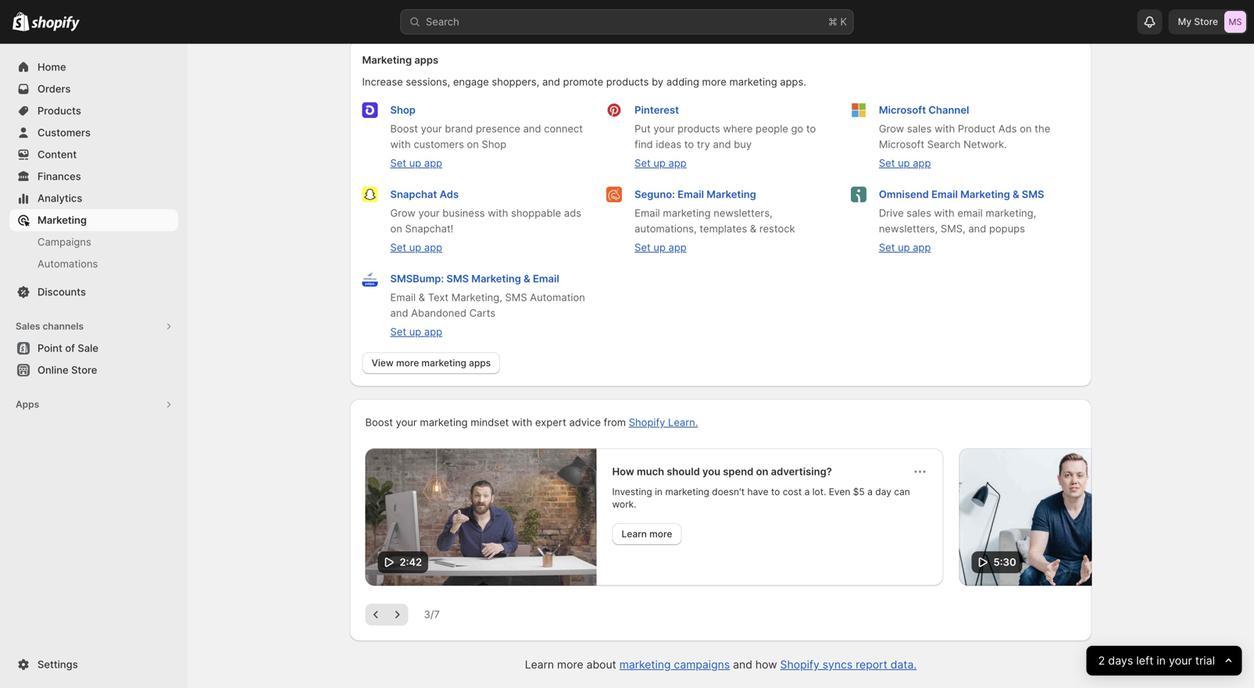 Task type: vqa. For each thing, say whether or not it's contained in the screenshot.
Marketing, at the top of page
yes



Task type: locate. For each thing, give the bounding box(es) containing it.
marketing for smsbump: sms marketing & email email & text marketing, sms automation and abandoned carts set up app
[[471, 273, 521, 285]]

email down seguno: at the top right
[[635, 207, 660, 219]]

campaigns
[[38, 236, 91, 248]]

marketing down seguno: email marketing link
[[663, 207, 711, 219]]

marketing left apps.
[[729, 76, 777, 88]]

grow inside snapchat ads grow your business with shoppable ads on snapchat! set up app
[[390, 207, 416, 219]]

in inside dropdown button
[[1156, 654, 1166, 668]]

0 vertical spatial microsoft
[[879, 104, 926, 116]]

with inside snapchat ads grow your business with shoppable ads on snapchat! set up app
[[488, 207, 508, 219]]

0 vertical spatial search
[[426, 16, 459, 28]]

store inside button
[[71, 364, 97, 376]]

grow down microsoft channel link on the top
[[879, 123, 904, 135]]

0 horizontal spatial newsletters,
[[714, 207, 773, 219]]

up down drive
[[898, 241, 910, 254]]

0 horizontal spatial search
[[426, 16, 459, 28]]

& inside omnisend email marketing & sms drive sales with email marketing, newsletters, sms, and popups set up app
[[1013, 188, 1019, 200]]

0 vertical spatial shop
[[390, 104, 416, 116]]

2
[[1098, 654, 1105, 668]]

0 horizontal spatial apps
[[414, 54, 439, 66]]

shop link
[[390, 104, 416, 116]]

point of sale link
[[9, 338, 178, 359]]

up inside shop boost your brand presence and connect with customers on shop set up app
[[409, 157, 421, 169]]

marketing up email
[[960, 188, 1010, 200]]

sale
[[78, 342, 98, 354]]

0 vertical spatial shopify
[[629, 416, 665, 429]]

0 horizontal spatial store
[[71, 364, 97, 376]]

1 vertical spatial microsoft
[[879, 138, 924, 150]]

microsoft left channel at the top of the page
[[879, 104, 926, 116]]

set inside smsbump: sms marketing & email email & text marketing, sms automation and abandoned carts set up app
[[390, 326, 406, 338]]

marketing right about at left
[[619, 658, 671, 672]]

set up app link down drive
[[879, 241, 931, 254]]

1 vertical spatial newsletters,
[[879, 223, 938, 235]]

2:42 button
[[365, 449, 597, 586]]

0 vertical spatial sms
[[1022, 188, 1044, 200]]

set up app link down snapchat!
[[390, 241, 442, 254]]

up down "customers"
[[409, 157, 421, 169]]

and left connect
[[523, 123, 541, 135]]

network.
[[964, 138, 1007, 150]]

channels
[[43, 321, 84, 332]]

email up automation
[[533, 273, 559, 285]]

1 horizontal spatial apps
[[469, 357, 491, 369]]

learn for learn more
[[622, 529, 647, 540]]

up
[[409, 157, 421, 169], [654, 157, 666, 169], [898, 157, 910, 169], [409, 241, 421, 254], [654, 241, 666, 254], [898, 241, 910, 254], [409, 326, 421, 338]]

0 horizontal spatial grow
[[390, 207, 416, 219]]

set up app link down "customers"
[[390, 157, 442, 169]]

1 vertical spatial boost
[[365, 416, 393, 429]]

newsletters, inside omnisend email marketing & sms drive sales with email marketing, newsletters, sms, and popups set up app
[[879, 223, 938, 235]]

apps up sessions,
[[414, 54, 439, 66]]

& left restock
[[750, 223, 757, 235]]

0 vertical spatial learn
[[622, 529, 647, 540]]

more down the investing
[[649, 529, 672, 540]]

lot.
[[812, 486, 826, 498]]

1 vertical spatial apps
[[469, 357, 491, 369]]

set down drive
[[879, 241, 895, 254]]

omnisend email marketing & sms link
[[879, 188, 1044, 200]]

0 vertical spatial grow
[[879, 123, 904, 135]]

set down find
[[635, 157, 651, 169]]

online store button
[[0, 359, 188, 381]]

marketing for seguno: email marketing email marketing newsletters, automations, templates & restock set up app
[[707, 188, 756, 200]]

automations
[[38, 258, 98, 270]]

0 vertical spatial in
[[655, 486, 663, 498]]

sales down microsoft channel link on the top
[[907, 123, 932, 135]]

app inside snapchat ads grow your business with shoppable ads on snapchat! set up app
[[424, 241, 442, 254]]

your up "customers"
[[421, 123, 442, 135]]

in
[[655, 486, 663, 498], [1156, 654, 1166, 668]]

products left by
[[606, 76, 649, 88]]

learn more about marketing campaigns and how shopify syncs report data.
[[525, 658, 917, 672]]

marketing inside seguno: email marketing email marketing newsletters, automations, templates & restock set up app
[[707, 188, 756, 200]]

my store image
[[1224, 11, 1246, 33]]

where
[[723, 123, 753, 135]]

store
[[1194, 16, 1218, 27], [71, 364, 97, 376]]

app up omnisend
[[913, 157, 931, 169]]

more inside view more marketing apps link
[[396, 357, 419, 369]]

products up try
[[678, 123, 720, 135]]

0 vertical spatial newsletters,
[[714, 207, 773, 219]]

point
[[38, 342, 62, 354]]

left
[[1136, 654, 1153, 668]]

2 horizontal spatial sms
[[1022, 188, 1044, 200]]

with left expert
[[512, 416, 532, 429]]

& left text on the top left
[[419, 291, 425, 304]]

set inside pinterest put your products where people go to find ideas to try and buy set up app
[[635, 157, 651, 169]]

2 days left in your trial
[[1098, 654, 1215, 668]]

view
[[372, 357, 394, 369]]

marketing inside seguno: email marketing email marketing newsletters, automations, templates & restock set up app
[[663, 207, 711, 219]]

email
[[958, 207, 983, 219]]

your left trial
[[1169, 654, 1192, 668]]

microsoft
[[879, 104, 926, 116], [879, 138, 924, 150]]

newsletters, up templates
[[714, 207, 773, 219]]

search down channel at the top of the page
[[927, 138, 961, 150]]

presence
[[476, 123, 520, 135]]

1 a from the left
[[804, 486, 810, 498]]

1 vertical spatial search
[[927, 138, 961, 150]]

1 horizontal spatial learn
[[622, 529, 647, 540]]

set up app link up omnisend
[[879, 157, 931, 169]]

0 horizontal spatial shop
[[390, 104, 416, 116]]

0 horizontal spatial sms
[[446, 273, 469, 285]]

in right left
[[1156, 654, 1166, 668]]

0 vertical spatial sales
[[907, 123, 932, 135]]

0 horizontal spatial learn
[[525, 658, 554, 672]]

set up app link down automations,
[[635, 241, 687, 254]]

0 horizontal spatial ads
[[440, 188, 459, 200]]

report
[[856, 658, 888, 672]]

set up app link
[[390, 157, 442, 169], [635, 157, 687, 169], [879, 157, 931, 169], [390, 241, 442, 254], [635, 241, 687, 254], [879, 241, 931, 254], [390, 326, 442, 338]]

with inside shop boost your brand presence and connect with customers on shop set up app
[[390, 138, 411, 150]]

set up snapchat
[[390, 157, 406, 169]]

1 horizontal spatial search
[[927, 138, 961, 150]]

shopify
[[629, 416, 665, 429], [780, 658, 820, 672]]

products inside pinterest put your products where people go to find ideas to try and buy set up app
[[678, 123, 720, 135]]

1 horizontal spatial newsletters,
[[879, 223, 938, 235]]

sales
[[16, 321, 40, 332]]

snapchat!
[[405, 223, 453, 235]]

1 vertical spatial shopify
[[780, 658, 820, 672]]

templates
[[700, 223, 747, 235]]

1 horizontal spatial ads
[[998, 123, 1017, 135]]

and right try
[[713, 138, 731, 150]]

1 horizontal spatial in
[[1156, 654, 1166, 668]]

shopify right how
[[780, 658, 820, 672]]

0 vertical spatial products
[[606, 76, 649, 88]]

& inside seguno: email marketing email marketing newsletters, automations, templates & restock set up app
[[750, 223, 757, 235]]

search inside microsoft channel grow sales with product ads on the microsoft search network. set up app
[[927, 138, 961, 150]]

your up the ideas
[[654, 123, 675, 135]]

app down automations,
[[669, 241, 687, 254]]

on inside snapchat ads grow your business with shoppable ads on snapchat! set up app
[[390, 223, 402, 235]]

0 vertical spatial ads
[[998, 123, 1017, 135]]

up up omnisend
[[898, 157, 910, 169]]

1 horizontal spatial grow
[[879, 123, 904, 135]]

set up app link for smsbump: sms marketing & email email & text marketing, sms automation and abandoned carts set up app
[[390, 326, 442, 338]]

on left the
[[1020, 123, 1032, 135]]

and down the smsbump:
[[390, 307, 408, 319]]

0 vertical spatial store
[[1194, 16, 1218, 27]]

1 horizontal spatial shop
[[482, 138, 507, 150]]

1 vertical spatial to
[[684, 138, 694, 150]]

seguno: email marketing email marketing newsletters, automations, templates & restock set up app
[[635, 188, 795, 254]]

and inside pinterest put your products where people go to find ideas to try and buy set up app
[[713, 138, 731, 150]]

store right my
[[1194, 16, 1218, 27]]

0 horizontal spatial in
[[655, 486, 663, 498]]

store for my store
[[1194, 16, 1218, 27]]

shopify image
[[13, 12, 29, 31], [31, 16, 80, 32]]

learn more link
[[612, 524, 682, 545]]

1 horizontal spatial store
[[1194, 16, 1218, 27]]

with right business
[[488, 207, 508, 219]]

with down shop link
[[390, 138, 411, 150]]

set down snapchat!
[[390, 241, 406, 254]]

content
[[38, 148, 77, 161]]

1 vertical spatial learn
[[525, 658, 554, 672]]

view more marketing apps link
[[362, 352, 500, 374]]

the
[[1035, 123, 1050, 135]]

business
[[442, 207, 485, 219]]

more inside learn more link
[[649, 529, 672, 540]]

campaigns link
[[9, 231, 178, 253]]

store down sale on the left of the page
[[71, 364, 97, 376]]

app down the ideas
[[669, 157, 687, 169]]

set down automations,
[[635, 241, 651, 254]]

marketing
[[362, 54, 412, 66], [707, 188, 756, 200], [960, 188, 1010, 200], [38, 214, 87, 226], [471, 273, 521, 285]]

up inside seguno: email marketing email marketing newsletters, automations, templates & restock set up app
[[654, 241, 666, 254]]

a right "$5"
[[867, 486, 873, 498]]

set inside shop boost your brand presence and connect with customers on shop set up app
[[390, 157, 406, 169]]

sales channels button
[[9, 316, 178, 338]]

learn for learn more about marketing campaigns and how shopify syncs report data.
[[525, 658, 554, 672]]

and left 'promote'
[[542, 76, 560, 88]]

more right view
[[396, 357, 419, 369]]

and down email
[[968, 223, 986, 235]]

1 vertical spatial products
[[678, 123, 720, 135]]

& up marketing,
[[1013, 188, 1019, 200]]

1 horizontal spatial shopify
[[780, 658, 820, 672]]

pinterest link
[[635, 104, 679, 116]]

0 vertical spatial to
[[806, 123, 816, 135]]

2 vertical spatial to
[[771, 486, 780, 498]]

learn left about at left
[[525, 658, 554, 672]]

search
[[426, 16, 459, 28], [927, 138, 961, 150]]

shoppers,
[[492, 76, 539, 88]]

your
[[421, 123, 442, 135], [654, 123, 675, 135], [418, 207, 440, 219], [396, 416, 417, 429], [1169, 654, 1192, 668]]

set up app link down abandoned
[[390, 326, 442, 338]]

app down snapchat!
[[424, 241, 442, 254]]

up down the ideas
[[654, 157, 666, 169]]

app down abandoned
[[424, 326, 442, 338]]

advice
[[569, 416, 601, 429]]

syncs
[[823, 658, 853, 672]]

1 horizontal spatial products
[[678, 123, 720, 135]]

try
[[697, 138, 710, 150]]

0 horizontal spatial products
[[606, 76, 649, 88]]

sales
[[907, 123, 932, 135], [907, 207, 931, 219]]

2 sales from the top
[[907, 207, 931, 219]]

marketing down should
[[665, 486, 709, 498]]

0 vertical spatial boost
[[390, 123, 418, 135]]

search up marketing apps on the left top of the page
[[426, 16, 459, 28]]

marketing link
[[9, 209, 178, 231]]

you
[[702, 466, 720, 478]]

and left how
[[733, 658, 752, 672]]

up down snapchat!
[[409, 241, 421, 254]]

with down channel at the top of the page
[[935, 123, 955, 135]]

your up snapchat!
[[418, 207, 440, 219]]

your inside snapchat ads grow your business with shoppable ads on snapchat! set up app
[[418, 207, 440, 219]]

online store
[[38, 364, 97, 376]]

days
[[1108, 654, 1133, 668]]

up down automations,
[[654, 241, 666, 254]]

shop
[[390, 104, 416, 116], [482, 138, 507, 150]]

omnisend email marketing & sms drive sales with email marketing, newsletters, sms, and popups set up app
[[879, 188, 1044, 254]]

increase
[[362, 76, 403, 88]]

how
[[612, 466, 634, 478]]

text
[[428, 291, 449, 304]]

& up automation
[[524, 273, 530, 285]]

app
[[424, 157, 442, 169], [669, 157, 687, 169], [913, 157, 931, 169], [424, 241, 442, 254], [669, 241, 687, 254], [913, 241, 931, 254], [424, 326, 442, 338]]

set up view
[[390, 326, 406, 338]]

in down "much"
[[655, 486, 663, 498]]

drive
[[879, 207, 904, 219]]

increase sessions, engage shoppers, and promote products by adding more marketing apps.
[[362, 76, 806, 88]]

app inside seguno: email marketing email marketing newsletters, automations, templates & restock set up app
[[669, 241, 687, 254]]

products
[[606, 76, 649, 88], [678, 123, 720, 135]]

app down omnisend
[[913, 241, 931, 254]]

shop down presence
[[482, 138, 507, 150]]

up inside omnisend email marketing & sms drive sales with email marketing, newsletters, sms, and popups set up app
[[898, 241, 910, 254]]

on up "have"
[[756, 466, 768, 478]]

email down the smsbump:
[[390, 291, 416, 304]]

0 horizontal spatial shopify
[[629, 416, 665, 429]]

email up email
[[931, 188, 958, 200]]

app down "customers"
[[424, 157, 442, 169]]

more
[[702, 76, 727, 88], [396, 357, 419, 369], [649, 529, 672, 540], [557, 658, 583, 672]]

1 vertical spatial sales
[[907, 207, 931, 219]]

1 vertical spatial in
[[1156, 654, 1166, 668]]

set up app link down the ideas
[[635, 157, 687, 169]]

marketing up increase
[[362, 54, 412, 66]]

1 vertical spatial grow
[[390, 207, 416, 219]]

to inside investing in marketing doesn't have to cost a lot. even $5 a day can work.
[[771, 486, 780, 498]]

marketing
[[729, 76, 777, 88], [663, 207, 711, 219], [421, 357, 466, 369], [420, 416, 468, 429], [665, 486, 709, 498], [619, 658, 671, 672]]

marketing inside smsbump: sms marketing & email email & text marketing, sms automation and abandoned carts set up app
[[471, 273, 521, 285]]

marketing down "analytics"
[[38, 214, 87, 226]]

1 horizontal spatial to
[[771, 486, 780, 498]]

view more marketing apps
[[372, 357, 491, 369]]

up inside smsbump: sms marketing & email email & text marketing, sms automation and abandoned carts set up app
[[409, 326, 421, 338]]

with up sms,
[[934, 207, 955, 219]]

on down brand
[[467, 138, 479, 150]]

apps down carts on the top
[[469, 357, 491, 369]]

newsletters, inside seguno: email marketing email marketing newsletters, automations, templates & restock set up app
[[714, 207, 773, 219]]

home
[[38, 61, 66, 73]]

up down abandoned
[[409, 326, 421, 338]]

grow down snapchat
[[390, 207, 416, 219]]

your inside pinterest put your products where people go to find ideas to try and buy set up app
[[654, 123, 675, 135]]

1 sales from the top
[[907, 123, 932, 135]]

shopify right from
[[629, 416, 665, 429]]

marketing up templates
[[707, 188, 756, 200]]

to left cost
[[771, 486, 780, 498]]

up inside pinterest put your products where people go to find ideas to try and buy set up app
[[654, 157, 666, 169]]

marketing,
[[986, 207, 1036, 219]]

from
[[604, 416, 626, 429]]

set up omnisend
[[879, 157, 895, 169]]

&
[[1013, 188, 1019, 200], [750, 223, 757, 235], [524, 273, 530, 285], [419, 291, 425, 304]]

0 horizontal spatial a
[[804, 486, 810, 498]]

email
[[678, 188, 704, 200], [931, 188, 958, 200], [635, 207, 660, 219], [533, 273, 559, 285], [390, 291, 416, 304]]

1 vertical spatial store
[[71, 364, 97, 376]]

on
[[1020, 123, 1032, 135], [467, 138, 479, 150], [390, 223, 402, 235], [756, 466, 768, 478]]

orders link
[[9, 78, 178, 100]]

2 a from the left
[[867, 486, 873, 498]]

marketing inside omnisend email marketing & sms drive sales with email marketing, newsletters, sms, and popups set up app
[[960, 188, 1010, 200]]

seguno: email marketing link
[[635, 188, 756, 200]]

1 horizontal spatial a
[[867, 486, 873, 498]]

email inside omnisend email marketing & sms drive sales with email marketing, newsletters, sms, and popups set up app
[[931, 188, 958, 200]]

more left about at left
[[557, 658, 583, 672]]

how
[[755, 658, 777, 672]]

with
[[935, 123, 955, 135], [390, 138, 411, 150], [488, 207, 508, 219], [934, 207, 955, 219], [512, 416, 532, 429]]

microsoft down microsoft channel link on the top
[[879, 138, 924, 150]]

set up app link for seguno: email marketing email marketing newsletters, automations, templates & restock set up app
[[635, 241, 687, 254]]

boost down shop link
[[390, 123, 418, 135]]

channel
[[929, 104, 969, 116]]

to right go
[[806, 123, 816, 135]]

home link
[[9, 56, 178, 78]]

shopify learn. link
[[629, 416, 698, 429]]

1 horizontal spatial sms
[[505, 291, 527, 304]]

learn down the work.
[[622, 529, 647, 540]]

grow for microsoft
[[879, 123, 904, 135]]

marketing up marketing,
[[471, 273, 521, 285]]

ads up network.
[[998, 123, 1017, 135]]

1 vertical spatial ads
[[440, 188, 459, 200]]

ads up business
[[440, 188, 459, 200]]

by
[[652, 76, 664, 88]]

ads
[[998, 123, 1017, 135], [440, 188, 459, 200]]

grow inside microsoft channel grow sales with product ads on the microsoft search network. set up app
[[879, 123, 904, 135]]

data.
[[891, 658, 917, 672]]

sales down omnisend
[[907, 207, 931, 219]]

boost down view
[[365, 416, 393, 429]]

up inside snapchat ads grow your business with shoppable ads on snapchat! set up app
[[409, 241, 421, 254]]

newsletters, down drive
[[879, 223, 938, 235]]

your inside shop boost your brand presence and connect with customers on shop set up app
[[421, 123, 442, 135]]



Task type: describe. For each thing, give the bounding box(es) containing it.
mindset
[[471, 416, 509, 429]]

how much should you spend on advertising?
[[612, 466, 832, 478]]

3 / 7
[[424, 609, 440, 621]]

online store link
[[9, 359, 178, 381]]

boost inside shop boost your brand presence and connect with customers on shop set up app
[[390, 123, 418, 135]]

shopify syncs report data. link
[[780, 658, 917, 672]]

store for online store
[[71, 364, 97, 376]]

campaigns
[[674, 658, 730, 672]]

smsbump: sms marketing & email email & text marketing, sms automation and abandoned carts set up app
[[390, 273, 585, 338]]

set up app link for microsoft channel grow sales with product ads on the microsoft search network. set up app
[[879, 157, 931, 169]]

email right seguno: at the top right
[[678, 188, 704, 200]]

0 vertical spatial apps
[[414, 54, 439, 66]]

online
[[38, 364, 68, 376]]

0 horizontal spatial to
[[684, 138, 694, 150]]

and inside omnisend email marketing & sms drive sales with email marketing, newsletters, sms, and popups set up app
[[968, 223, 986, 235]]

with inside omnisend email marketing & sms drive sales with email marketing, newsletters, sms, and popups set up app
[[934, 207, 955, 219]]

and inside smsbump: sms marketing & email email & text marketing, sms automation and abandoned carts set up app
[[390, 307, 408, 319]]

settings
[[38, 659, 78, 671]]

1 microsoft from the top
[[879, 104, 926, 116]]

investing
[[612, 486, 652, 498]]

marketing for omnisend email marketing & sms drive sales with email marketing, newsletters, sms, and popups set up app
[[960, 188, 1010, 200]]

my
[[1178, 16, 1192, 27]]

set inside snapchat ads grow your business with shoppable ads on snapchat! set up app
[[390, 241, 406, 254]]

sessions,
[[406, 76, 450, 88]]

marketing down abandoned
[[421, 357, 466, 369]]

expert
[[535, 416, 566, 429]]

app inside omnisend email marketing & sms drive sales with email marketing, newsletters, sms, and popups set up app
[[913, 241, 931, 254]]

much
[[637, 466, 664, 478]]

sms,
[[941, 223, 966, 235]]

1 horizontal spatial shopify image
[[31, 16, 80, 32]]

set up app link for pinterest put your products where people go to find ideas to try and buy set up app
[[635, 157, 687, 169]]

up inside microsoft channel grow sales with product ads on the microsoft search network. set up app
[[898, 157, 910, 169]]

7
[[434, 609, 440, 621]]

⌘
[[828, 16, 838, 28]]

more right adding
[[702, 76, 727, 88]]

discounts link
[[9, 281, 178, 303]]

snapchat ads link
[[390, 188, 459, 200]]

shoppable
[[511, 207, 561, 219]]

grow for snapchat!
[[390, 207, 416, 219]]

work.
[[612, 499, 636, 510]]

pinterest
[[635, 104, 679, 116]]

learn more
[[622, 529, 672, 540]]

2:42
[[400, 556, 422, 568]]

customers link
[[9, 122, 178, 144]]

advertising?
[[771, 466, 832, 478]]

3
[[424, 609, 430, 621]]

on inside shop boost your brand presence and connect with customers on shop set up app
[[467, 138, 479, 150]]

customers
[[38, 127, 91, 139]]

doesn't
[[712, 486, 745, 498]]

more for learn more
[[649, 529, 672, 540]]

brand
[[445, 123, 473, 135]]

automations,
[[635, 223, 697, 235]]

settings link
[[9, 654, 178, 676]]

shop boost your brand presence and connect with customers on shop set up app
[[390, 104, 583, 169]]

product
[[958, 123, 996, 135]]

2 microsoft from the top
[[879, 138, 924, 150]]

app inside microsoft channel grow sales with product ads on the microsoft search network. set up app
[[913, 157, 931, 169]]

go
[[791, 123, 803, 135]]

apps button
[[9, 394, 178, 416]]

2 horizontal spatial to
[[806, 123, 816, 135]]

people
[[756, 123, 788, 135]]

more for view more marketing apps
[[396, 357, 419, 369]]

point of sale button
[[0, 338, 188, 359]]

sales channels
[[16, 321, 84, 332]]

should
[[667, 466, 700, 478]]

app inside pinterest put your products where people go to find ideas to try and buy set up app
[[669, 157, 687, 169]]

set inside microsoft channel grow sales with product ads on the microsoft search network. set up app
[[879, 157, 895, 169]]

2 vertical spatial sms
[[505, 291, 527, 304]]

sms inside omnisend email marketing & sms drive sales with email marketing, newsletters, sms, and popups set up app
[[1022, 188, 1044, 200]]

have
[[747, 486, 768, 498]]

adding
[[666, 76, 699, 88]]

popups
[[989, 223, 1025, 235]]

microsoft channel link
[[879, 104, 969, 116]]

ads inside snapchat ads grow your business with shoppable ads on snapchat! set up app
[[440, 188, 459, 200]]

content link
[[9, 144, 178, 166]]

set inside seguno: email marketing email marketing newsletters, automations, templates & restock set up app
[[635, 241, 651, 254]]

your inside dropdown button
[[1169, 654, 1192, 668]]

analytics
[[38, 192, 82, 204]]

more for learn more about marketing campaigns and how shopify syncs report data.
[[557, 658, 583, 672]]

day
[[875, 486, 891, 498]]

set up app link for shop boost your brand presence and connect with customers on shop set up app
[[390, 157, 442, 169]]

5:30 button
[[959, 449, 1190, 586]]

sales inside microsoft channel grow sales with product ads on the microsoft search network. set up app
[[907, 123, 932, 135]]

1 vertical spatial shop
[[482, 138, 507, 150]]

marketing left mindset
[[420, 416, 468, 429]]

5:30
[[994, 556, 1016, 568]]

automations link
[[9, 253, 178, 275]]

sales inside omnisend email marketing & sms drive sales with email marketing, newsletters, sms, and popups set up app
[[907, 207, 931, 219]]

carts
[[469, 307, 496, 319]]

0 horizontal spatial shopify image
[[13, 12, 29, 31]]

your down view more marketing apps link
[[396, 416, 417, 429]]

spend
[[723, 466, 754, 478]]

customers
[[414, 138, 464, 150]]

snapchat ads grow your business with shoppable ads on snapchat! set up app
[[390, 188, 581, 254]]

in inside investing in marketing doesn't have to cost a lot. even $5 a day can work.
[[655, 486, 663, 498]]

pinterest put your products where people go to find ideas to try and buy set up app
[[635, 104, 816, 169]]

set inside omnisend email marketing & sms drive sales with email marketing, newsletters, sms, and popups set up app
[[879, 241, 895, 254]]

put
[[635, 123, 651, 135]]

marketing inside investing in marketing doesn't have to cost a lot. even $5 a day can work.
[[665, 486, 709, 498]]

discounts
[[38, 286, 86, 298]]

app inside shop boost your brand presence and connect with customers on shop set up app
[[424, 157, 442, 169]]

smsbump: sms marketing & email link
[[390, 273, 559, 285]]

app inside smsbump: sms marketing & email email & text marketing, sms automation and abandoned carts set up app
[[424, 326, 442, 338]]

set up app link for snapchat ads grow your business with shoppable ads on snapchat! set up app
[[390, 241, 442, 254]]

my store
[[1178, 16, 1218, 27]]

seguno:
[[635, 188, 675, 200]]

orders
[[38, 83, 71, 95]]

$5
[[853, 486, 865, 498]]

ads inside microsoft channel grow sales with product ads on the microsoft search network. set up app
[[998, 123, 1017, 135]]

omnisend
[[879, 188, 929, 200]]

can
[[894, 486, 910, 498]]

learn.
[[668, 416, 698, 429]]

apps
[[16, 399, 39, 410]]

even
[[829, 486, 850, 498]]

products
[[38, 105, 81, 117]]

smsbump:
[[390, 273, 444, 285]]

marketing,
[[451, 291, 502, 304]]

on inside microsoft channel grow sales with product ads on the microsoft search network. set up app
[[1020, 123, 1032, 135]]

ads
[[564, 207, 581, 219]]

set up app link for omnisend email marketing & sms drive sales with email marketing, newsletters, sms, and popups set up app
[[879, 241, 931, 254]]

1 vertical spatial sms
[[446, 273, 469, 285]]

and inside shop boost your brand presence and connect with customers on shop set up app
[[523, 123, 541, 135]]

with inside microsoft channel grow sales with product ads on the microsoft search network. set up app
[[935, 123, 955, 135]]



